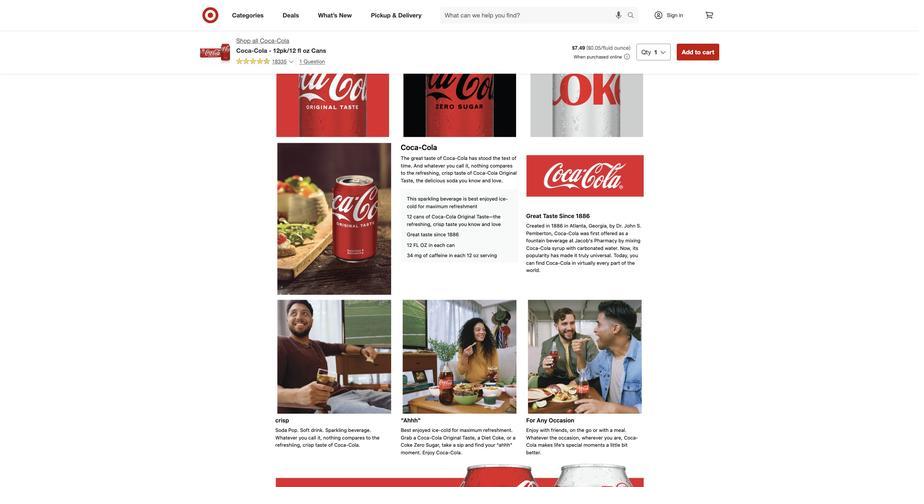 Task type: describe. For each thing, give the bounding box(es) containing it.
image of coca-cola - 12pk/12 fl oz cans image
[[200, 36, 230, 67]]

add to cart
[[682, 48, 715, 56]]

manufacturer
[[451, 7, 508, 17]]

What can we help you find? suggestions appear below search field
[[440, 7, 630, 24]]

1 inside "link"
[[299, 58, 302, 65]]

18335 link
[[236, 57, 294, 67]]

&
[[393, 11, 397, 19]]

/fluid
[[601, 44, 613, 51]]

cans
[[311, 47, 326, 54]]

online
[[610, 54, 622, 60]]

question
[[304, 58, 325, 65]]

sign in
[[667, 12, 684, 18]]

1 vertical spatial cola
[[254, 47, 267, 54]]

when
[[574, 54, 586, 60]]

$7.49
[[572, 44, 585, 51]]

oz
[[303, 47, 310, 54]]

in
[[679, 12, 684, 18]]

search
[[624, 12, 643, 20]]

what's new
[[318, 11, 352, 19]]

the
[[436, 7, 449, 17]]

what's
[[318, 11, 338, 19]]

from the manufacturer
[[412, 7, 508, 17]]

$0.05
[[588, 44, 601, 51]]

1 question
[[299, 58, 325, 65]]



Task type: vqa. For each thing, say whether or not it's contained in the screenshot.
the left Starter
no



Task type: locate. For each thing, give the bounding box(es) containing it.
1 vertical spatial 1
[[299, 58, 302, 65]]

0 horizontal spatial coca-
[[236, 47, 254, 54]]

cola left '-' in the top of the page
[[254, 47, 267, 54]]

when purchased online
[[574, 54, 622, 60]]

add to cart button
[[677, 44, 720, 60]]

1 horizontal spatial coca-
[[260, 37, 277, 44]]

qty
[[642, 48, 651, 56]]

purchased
[[587, 54, 609, 60]]

0 vertical spatial 1
[[654, 48, 658, 56]]

shop
[[236, 37, 251, 44]]

$7.49 ( $0.05 /fluid ounce )
[[572, 44, 631, 51]]

new
[[339, 11, 352, 19]]

sign in link
[[648, 7, 695, 24]]

12pk/12
[[273, 47, 296, 54]]

coca-
[[260, 37, 277, 44], [236, 47, 254, 54]]

fl
[[298, 47, 301, 54]]

to
[[695, 48, 701, 56]]

pickup & delivery
[[371, 11, 422, 19]]

pickup & delivery link
[[365, 7, 431, 24]]

coca- down shop
[[236, 47, 254, 54]]

18335
[[272, 58, 287, 65]]

all
[[252, 37, 258, 44]]

0 vertical spatial coca-
[[260, 37, 277, 44]]

1
[[654, 48, 658, 56], [299, 58, 302, 65]]

coca- up '-' in the top of the page
[[260, 37, 277, 44]]

cart
[[703, 48, 715, 56]]

categories link
[[226, 7, 273, 24]]

what's new link
[[312, 7, 362, 24]]

cola up the 12pk/12
[[277, 37, 289, 44]]

pickup
[[371, 11, 391, 19]]

cola
[[277, 37, 289, 44], [254, 47, 267, 54]]

sign
[[667, 12, 678, 18]]

search button
[[624, 7, 643, 25]]

1 horizontal spatial 1
[[654, 48, 658, 56]]

qty 1
[[642, 48, 658, 56]]

1 vertical spatial coca-
[[236, 47, 254, 54]]

1 question link
[[296, 57, 325, 66]]

)
[[629, 44, 631, 51]]

deals link
[[276, 7, 309, 24]]

(
[[587, 44, 588, 51]]

shop all coca-cola coca-cola - 12pk/12 fl oz cans
[[236, 37, 326, 54]]

0 vertical spatial cola
[[277, 37, 289, 44]]

deals
[[283, 11, 299, 19]]

delivery
[[398, 11, 422, 19]]

0 horizontal spatial 1
[[299, 58, 302, 65]]

from
[[412, 7, 433, 17]]

-
[[269, 47, 271, 54]]

add
[[682, 48, 694, 56]]

categories
[[232, 11, 264, 19]]

1 horizontal spatial cola
[[277, 37, 289, 44]]

ounce
[[615, 44, 629, 51]]

1 down fl
[[299, 58, 302, 65]]

1 right qty
[[654, 48, 658, 56]]

0 horizontal spatial cola
[[254, 47, 267, 54]]



